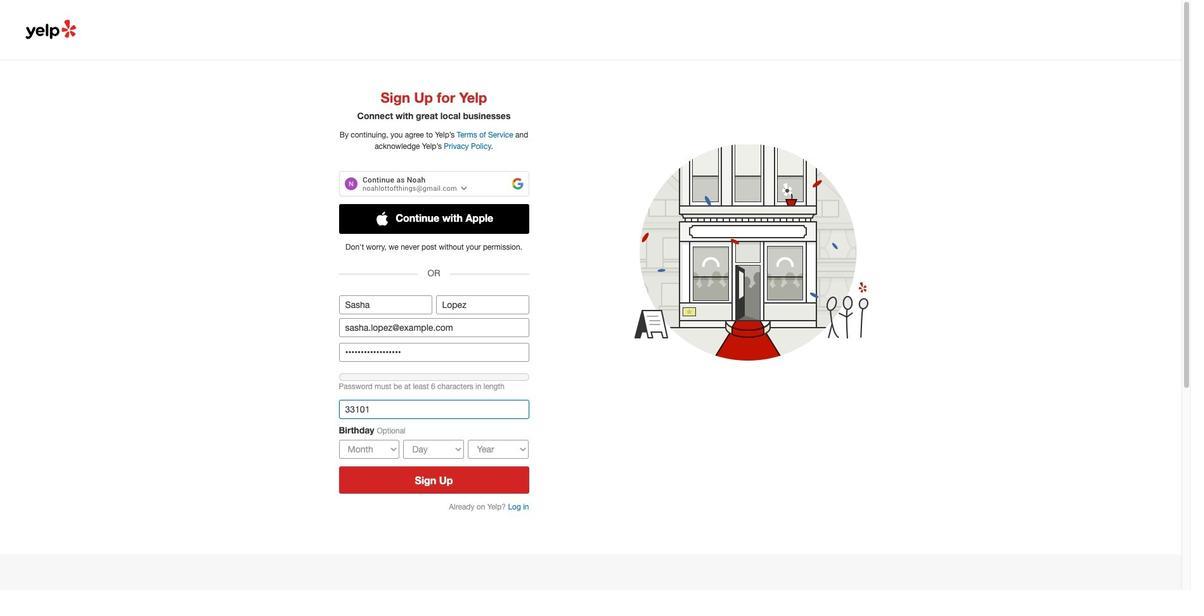 Task type: describe. For each thing, give the bounding box(es) containing it.
Password password field
[[339, 343, 529, 362]]

Email email field
[[339, 318, 529, 337]]



Task type: vqa. For each thing, say whether or not it's contained in the screenshot.
Yelp Sort within dropdown button
no



Task type: locate. For each thing, give the bounding box(es) containing it.
First Name text field
[[339, 296, 432, 315]]

Last Name text field
[[436, 296, 529, 315]]

ZIP Code text field
[[339, 400, 529, 419]]



